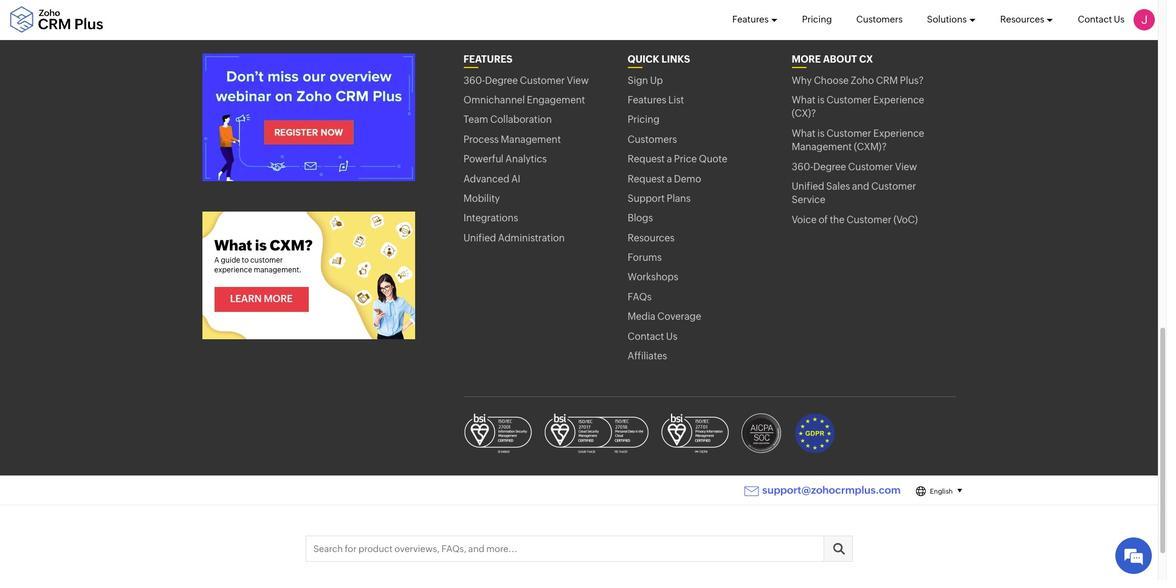Task type: describe. For each thing, give the bounding box(es) containing it.
guide
[[221, 256, 240, 265]]

sales
[[826, 181, 850, 192]]

unified for unified sales and customer service
[[792, 181, 824, 192]]

solutions link
[[927, 0, 976, 39]]

omnichannel engagement link
[[464, 91, 597, 110]]

support@zohocrmplus.com link
[[744, 484, 901, 496]]

view for the leftmost 360-degree customer view link
[[567, 75, 589, 86]]

customer for what is customer experience (cx)? link
[[827, 94, 872, 106]]

0 vertical spatial customers
[[857, 14, 903, 24]]

service
[[792, 194, 826, 206]]

advanced ai link
[[464, 169, 597, 189]]

sign
[[628, 75, 648, 86]]

affiliates link
[[628, 347, 762, 366]]

support plans link
[[628, 189, 762, 209]]

omnichannel
[[464, 94, 525, 106]]

us for right contact us link
[[1114, 14, 1125, 24]]

to
[[242, 256, 249, 265]]

0 vertical spatial resources
[[1001, 14, 1045, 24]]

pricing for topmost the "pricing" link
[[802, 14, 832, 24]]

request a price quote link
[[628, 150, 762, 169]]

media coverage
[[628, 311, 701, 322]]

the
[[830, 214, 845, 225]]

advanced ai
[[464, 173, 521, 185]]

media coverage link
[[628, 307, 762, 327]]

team collaboration link
[[464, 110, 597, 130]]

what is cxm? a guide to customer experience management.
[[214, 237, 313, 274]]

customer
[[250, 256, 283, 265]]

a
[[214, 256, 219, 265]]

0 vertical spatial pricing link
[[802, 0, 832, 39]]

cx
[[859, 53, 873, 65]]

1 vertical spatial customers
[[628, 134, 677, 145]]

powerful
[[464, 153, 504, 165]]

customer for the leftmost 360-degree customer view link
[[520, 75, 565, 86]]

sign up
[[628, 75, 663, 86]]

(cxm)?
[[854, 141, 887, 153]]

engagement
[[527, 94, 585, 106]]

features list
[[628, 94, 684, 106]]

cxm?
[[270, 237, 313, 254]]

more
[[792, 53, 821, 65]]

process management link
[[464, 130, 597, 150]]

quote
[[699, 153, 728, 165]]

voice
[[792, 214, 817, 225]]

zoho crm plus webinars image
[[202, 53, 415, 181]]

why choose zoho crm plus?
[[792, 75, 924, 86]]

team collaboration
[[464, 114, 552, 125]]

crm
[[876, 75, 898, 86]]

why choose zoho crm plus? link
[[792, 71, 926, 91]]

degree for the leftmost 360-degree customer view link
[[485, 75, 518, 86]]

coverage
[[658, 311, 701, 322]]

advanced
[[464, 173, 510, 185]]

features for features link
[[732, 14, 769, 24]]

what is customer experience management (cxm)? link
[[792, 124, 926, 157]]

what is customer experience management (cxm)?
[[792, 128, 924, 153]]

list
[[668, 94, 684, 106]]

degree for the right 360-degree customer view link
[[814, 161, 846, 172]]

what for what is customer experience (cx)?
[[792, 94, 816, 106]]

quick links
[[628, 53, 690, 65]]

blogs
[[628, 212, 653, 224]]

and
[[852, 181, 870, 192]]

is for guide
[[255, 237, 267, 254]]

0 vertical spatial resources link
[[1001, 0, 1054, 39]]

experience for what is customer experience management (cxm)?
[[874, 128, 924, 139]]

0 vertical spatial 360-
[[464, 75, 485, 86]]

more
[[264, 293, 293, 305]]

unified administration
[[464, 232, 565, 244]]

experience for what is customer experience (cx)?
[[874, 94, 924, 106]]

is for (cx)?
[[818, 94, 825, 106]]

about
[[823, 53, 857, 65]]

james peterson image
[[1134, 9, 1155, 30]]

view for the right 360-degree customer view link
[[895, 161, 917, 172]]

management.
[[254, 266, 302, 274]]

forums link
[[628, 248, 762, 268]]

team
[[464, 114, 488, 125]]

features list link
[[628, 91, 762, 110]]

plus?
[[900, 75, 924, 86]]

plans
[[667, 193, 691, 204]]

voice of the customer (voc) link
[[792, 210, 926, 230]]

360-degree customer view for the leftmost 360-degree customer view link
[[464, 75, 589, 86]]

request a demo link
[[628, 169, 762, 189]]

(cx)?
[[792, 108, 816, 119]]

forums
[[628, 252, 662, 263]]

zoho
[[851, 75, 874, 86]]

1 horizontal spatial customers link
[[857, 0, 903, 39]]

choose
[[814, 75, 849, 86]]

demo
[[674, 173, 701, 185]]

ai
[[512, 173, 521, 185]]

more about cx
[[792, 53, 873, 65]]

Search for product overviews, FAQs, and more... text field
[[306, 537, 852, 561]]

quick
[[628, 53, 660, 65]]

blogs link
[[628, 209, 762, 228]]

1 vertical spatial contact us link
[[628, 327, 762, 347]]

unified administration link
[[464, 228, 597, 248]]

of
[[819, 214, 828, 225]]



Task type: vqa. For each thing, say whether or not it's contained in the screenshot.
RESOURCES
yes



Task type: locate. For each thing, give the bounding box(es) containing it.
a inside 'link'
[[667, 173, 672, 185]]

contact up 'affiliates'
[[628, 331, 664, 342]]

features
[[732, 14, 769, 24], [464, 53, 513, 65], [628, 94, 667, 106]]

contact
[[1078, 14, 1112, 24], [628, 331, 664, 342]]

0 horizontal spatial 360-degree customer view link
[[464, 71, 597, 91]]

a for price
[[667, 153, 672, 165]]

powerful analytics
[[464, 153, 547, 165]]

360-degree customer view
[[464, 75, 589, 86], [792, 161, 917, 172]]

zoho crmplus logo image
[[9, 6, 103, 33]]

request for request a price quote
[[628, 153, 665, 165]]

experience inside what is customer experience (cx)?
[[874, 94, 924, 106]]

0 vertical spatial contact us link
[[1078, 0, 1125, 39]]

customer for what is customer experience management (cxm)? link
[[827, 128, 872, 139]]

affiliates
[[628, 350, 667, 362]]

features link
[[732, 0, 778, 39]]

faqs
[[628, 291, 652, 303]]

1 horizontal spatial resources
[[1001, 14, 1045, 24]]

0 vertical spatial 360-degree customer view link
[[464, 71, 597, 91]]

1 vertical spatial 360-degree customer view
[[792, 161, 917, 172]]

1 horizontal spatial customers
[[857, 14, 903, 24]]

unified sales and customer service link
[[792, 177, 926, 210]]

0 horizontal spatial customers link
[[628, 130, 762, 150]]

pricing up the more
[[802, 14, 832, 24]]

customer down why choose zoho crm plus? link
[[827, 94, 872, 106]]

customers link up price
[[628, 130, 762, 150]]

management inside what is customer experience management (cxm)?
[[792, 141, 852, 153]]

is down choose
[[818, 94, 825, 106]]

what is customer experience (cx)? link
[[792, 91, 926, 124]]

1 horizontal spatial us
[[1114, 14, 1125, 24]]

1 horizontal spatial pricing link
[[802, 0, 832, 39]]

0 horizontal spatial us
[[666, 331, 678, 342]]

1 vertical spatial unified
[[464, 232, 496, 244]]

experience up (cxm)?
[[874, 128, 924, 139]]

contact us
[[1078, 14, 1125, 24], [628, 331, 678, 342]]

1 horizontal spatial contact
[[1078, 14, 1112, 24]]

request a demo
[[628, 173, 701, 185]]

degree up the 'sales'
[[814, 161, 846, 172]]

what is customer experience (cx)?
[[792, 94, 924, 119]]

mobility link
[[464, 189, 597, 209]]

360-degree customer view link up and
[[792, 157, 926, 177]]

1 vertical spatial resources
[[628, 232, 675, 244]]

1 vertical spatial pricing
[[628, 114, 660, 125]]

1 experience from the top
[[874, 94, 924, 106]]

view
[[567, 75, 589, 86], [895, 161, 917, 172]]

2 vertical spatial what
[[214, 237, 252, 254]]

process
[[464, 134, 499, 145]]

customers
[[857, 14, 903, 24], [628, 134, 677, 145]]

1 horizontal spatial 360-degree customer view link
[[792, 157, 926, 177]]

1 horizontal spatial 360-degree customer view
[[792, 161, 917, 172]]

request for request a demo
[[628, 173, 665, 185]]

support@zohocrmplus.com
[[762, 484, 901, 496]]

1 horizontal spatial features
[[628, 94, 667, 106]]

360-
[[464, 75, 485, 86], [792, 161, 814, 172]]

1 vertical spatial is
[[818, 128, 825, 139]]

collaboration
[[490, 114, 552, 125]]

customers link
[[857, 0, 903, 39], [628, 130, 762, 150]]

what inside what is customer experience (cx)?
[[792, 94, 816, 106]]

links
[[662, 53, 690, 65]]

is down what is customer experience (cx)?
[[818, 128, 825, 139]]

360-degree customer view up and
[[792, 161, 917, 172]]

0 vertical spatial us
[[1114, 14, 1125, 24]]

1 vertical spatial 360-
[[792, 161, 814, 172]]

360-degree customer view link
[[464, 71, 597, 91], [792, 157, 926, 177]]

customer for the right 360-degree customer view link
[[848, 161, 893, 172]]

0 horizontal spatial contact
[[628, 331, 664, 342]]

0 horizontal spatial management
[[501, 134, 561, 145]]

0 vertical spatial contact us
[[1078, 14, 1125, 24]]

unified for unified administration
[[464, 232, 496, 244]]

price
[[674, 153, 697, 165]]

0 vertical spatial features
[[732, 14, 769, 24]]

360- up omnichannel
[[464, 75, 485, 86]]

1 vertical spatial experience
[[874, 128, 924, 139]]

0 vertical spatial degree
[[485, 75, 518, 86]]

learn more
[[230, 293, 293, 305]]

customer inside unified sales and customer service
[[871, 181, 916, 192]]

0 vertical spatial unified
[[792, 181, 824, 192]]

customer up (cxm)?
[[827, 128, 872, 139]]

1 vertical spatial us
[[666, 331, 678, 342]]

a left price
[[667, 153, 672, 165]]

up
[[650, 75, 663, 86]]

solutions
[[927, 14, 967, 24]]

customer right and
[[871, 181, 916, 192]]

2 a from the top
[[667, 173, 672, 185]]

0 horizontal spatial customers
[[628, 134, 677, 145]]

1 vertical spatial request
[[628, 173, 665, 185]]

0 horizontal spatial features
[[464, 53, 513, 65]]

360-degree customer view for the right 360-degree customer view link
[[792, 161, 917, 172]]

1 request from the top
[[628, 153, 665, 165]]

1 a from the top
[[667, 153, 672, 165]]

0 vertical spatial 360-degree customer view
[[464, 75, 589, 86]]

0 horizontal spatial view
[[567, 75, 589, 86]]

is
[[818, 94, 825, 106], [818, 128, 825, 139], [255, 237, 267, 254]]

0 horizontal spatial degree
[[485, 75, 518, 86]]

management down team collaboration link on the top
[[501, 134, 561, 145]]

customer inside what is customer experience (cx)?
[[827, 94, 872, 106]]

resources link
[[1001, 0, 1054, 39], [628, 228, 762, 248]]

what up (cx)?
[[792, 94, 816, 106]]

experience inside what is customer experience management (cxm)?
[[874, 128, 924, 139]]

1 vertical spatial 360-degree customer view link
[[792, 157, 926, 177]]

customers link up cx
[[857, 0, 903, 39]]

pricing link up the more
[[802, 0, 832, 39]]

analytics
[[506, 153, 547, 165]]

sign up link
[[628, 71, 762, 91]]

0 vertical spatial experience
[[874, 94, 924, 106]]

1 vertical spatial what
[[792, 128, 816, 139]]

customer inside what is customer experience management (cxm)?
[[827, 128, 872, 139]]

1 horizontal spatial view
[[895, 161, 917, 172]]

experience
[[874, 94, 924, 106], [874, 128, 924, 139]]

0 vertical spatial view
[[567, 75, 589, 86]]

unified up service
[[792, 181, 824, 192]]

unified
[[792, 181, 824, 192], [464, 232, 496, 244]]

2 horizontal spatial features
[[732, 14, 769, 24]]

0 horizontal spatial contact us
[[628, 331, 678, 342]]

experience down crm
[[874, 94, 924, 106]]

1 horizontal spatial degree
[[814, 161, 846, 172]]

workshops link
[[628, 268, 762, 288]]

pricing
[[802, 14, 832, 24], [628, 114, 660, 125]]

pricing down features list
[[628, 114, 660, 125]]

360- up service
[[792, 161, 814, 172]]

1 horizontal spatial contact us link
[[1078, 0, 1125, 39]]

contact us up 'affiliates'
[[628, 331, 678, 342]]

unified sales and customer service
[[792, 181, 916, 206]]

us
[[1114, 14, 1125, 24], [666, 331, 678, 342]]

0 vertical spatial customers link
[[857, 0, 903, 39]]

contact us link left "james peterson" icon
[[1078, 0, 1125, 39]]

request up request a demo
[[628, 153, 665, 165]]

contact us left "james peterson" icon
[[1078, 14, 1125, 24]]

degree
[[485, 75, 518, 86], [814, 161, 846, 172]]

1 horizontal spatial unified
[[792, 181, 824, 192]]

degree up omnichannel
[[485, 75, 518, 86]]

(voc)
[[894, 214, 918, 225]]

what up guide
[[214, 237, 252, 254]]

0 vertical spatial request
[[628, 153, 665, 165]]

is inside what is customer experience (cx)?
[[818, 94, 825, 106]]

pricing link down the list
[[628, 110, 762, 130]]

0 horizontal spatial 360-
[[464, 75, 485, 86]]

features for features list
[[628, 94, 667, 106]]

1 vertical spatial degree
[[814, 161, 846, 172]]

customer
[[520, 75, 565, 86], [827, 94, 872, 106], [827, 128, 872, 139], [848, 161, 893, 172], [871, 181, 916, 192], [847, 214, 892, 225]]

1 vertical spatial features
[[464, 53, 513, 65]]

mobility
[[464, 193, 500, 204]]

1 horizontal spatial contact us
[[1078, 14, 1125, 24]]

process management
[[464, 134, 561, 145]]

0 horizontal spatial resources
[[628, 232, 675, 244]]

support
[[628, 193, 665, 204]]

0 horizontal spatial resources link
[[628, 228, 762, 248]]

0 vertical spatial a
[[667, 153, 672, 165]]

customers up request a price quote
[[628, 134, 677, 145]]

view up engagement
[[567, 75, 589, 86]]

1 horizontal spatial management
[[792, 141, 852, 153]]

1 vertical spatial contact
[[628, 331, 664, 342]]

a
[[667, 153, 672, 165], [667, 173, 672, 185]]

contact us link down coverage
[[628, 327, 762, 347]]

english
[[930, 488, 953, 495]]

customer up omnichannel engagement link
[[520, 75, 565, 86]]

a left demo
[[667, 173, 672, 185]]

request inside 'link'
[[628, 173, 665, 185]]

what inside what is cxm? a guide to customer experience management.
[[214, 237, 252, 254]]

powerful analytics link
[[464, 150, 597, 169]]

what for what is customer experience management (cxm)?
[[792, 128, 816, 139]]

request a price quote
[[628, 153, 728, 165]]

request up support
[[628, 173, 665, 185]]

view up (voc)
[[895, 161, 917, 172]]

customer down (cxm)?
[[848, 161, 893, 172]]

1 horizontal spatial pricing
[[802, 14, 832, 24]]

1 vertical spatial contact us
[[628, 331, 678, 342]]

pricing link
[[802, 0, 832, 39], [628, 110, 762, 130]]

1 vertical spatial resources link
[[628, 228, 762, 248]]

is inside what is customer experience management (cxm)?
[[818, 128, 825, 139]]

unified inside unified sales and customer service
[[792, 181, 824, 192]]

request
[[628, 153, 665, 165], [628, 173, 665, 185]]

why
[[792, 75, 812, 86]]

contact left "james peterson" icon
[[1078, 14, 1112, 24]]

us left "james peterson" icon
[[1114, 14, 1125, 24]]

0 vertical spatial contact
[[1078, 14, 1112, 24]]

360-degree customer view up omnichannel engagement
[[464, 75, 589, 86]]

experience
[[214, 266, 252, 274]]

us down media coverage
[[666, 331, 678, 342]]

customer down unified sales and customer service link
[[847, 214, 892, 225]]

0 horizontal spatial unified
[[464, 232, 496, 244]]

360-degree customer view link up omnichannel engagement
[[464, 71, 597, 91]]

unified down integrations
[[464, 232, 496, 244]]

0 horizontal spatial pricing link
[[628, 110, 762, 130]]

what down (cx)?
[[792, 128, 816, 139]]

0 horizontal spatial pricing
[[628, 114, 660, 125]]

is for management
[[818, 128, 825, 139]]

a for demo
[[667, 173, 672, 185]]

is up customer
[[255, 237, 267, 254]]

omnichannel engagement
[[464, 94, 585, 106]]

0 horizontal spatial contact us link
[[628, 327, 762, 347]]

0 vertical spatial pricing
[[802, 14, 832, 24]]

contact us link
[[1078, 0, 1125, 39], [628, 327, 762, 347]]

voice of the customer (voc)
[[792, 214, 918, 225]]

1 vertical spatial customers link
[[628, 130, 762, 150]]

workshops
[[628, 271, 679, 283]]

2 vertical spatial is
[[255, 237, 267, 254]]

1 vertical spatial pricing link
[[628, 110, 762, 130]]

1 horizontal spatial resources link
[[1001, 0, 1054, 39]]

2 experience from the top
[[874, 128, 924, 139]]

2 vertical spatial features
[[628, 94, 667, 106]]

0 vertical spatial what
[[792, 94, 816, 106]]

1 vertical spatial view
[[895, 161, 917, 172]]

pricing for bottom the "pricing" link
[[628, 114, 660, 125]]

management down (cx)?
[[792, 141, 852, 153]]

0 vertical spatial is
[[818, 94, 825, 106]]

faqs link
[[628, 288, 762, 307]]

us for the bottom contact us link
[[666, 331, 678, 342]]

what inside what is customer experience management (cxm)?
[[792, 128, 816, 139]]

learn
[[230, 293, 262, 305]]

2 request from the top
[[628, 173, 665, 185]]

integrations link
[[464, 209, 597, 228]]

1 horizontal spatial 360-
[[792, 161, 814, 172]]

is inside what is cxm? a guide to customer experience management.
[[255, 237, 267, 254]]

1 vertical spatial a
[[667, 173, 672, 185]]

administration
[[498, 232, 565, 244]]

customers up cx
[[857, 14, 903, 24]]

management inside process management "link"
[[501, 134, 561, 145]]

0 horizontal spatial 360-degree customer view
[[464, 75, 589, 86]]



